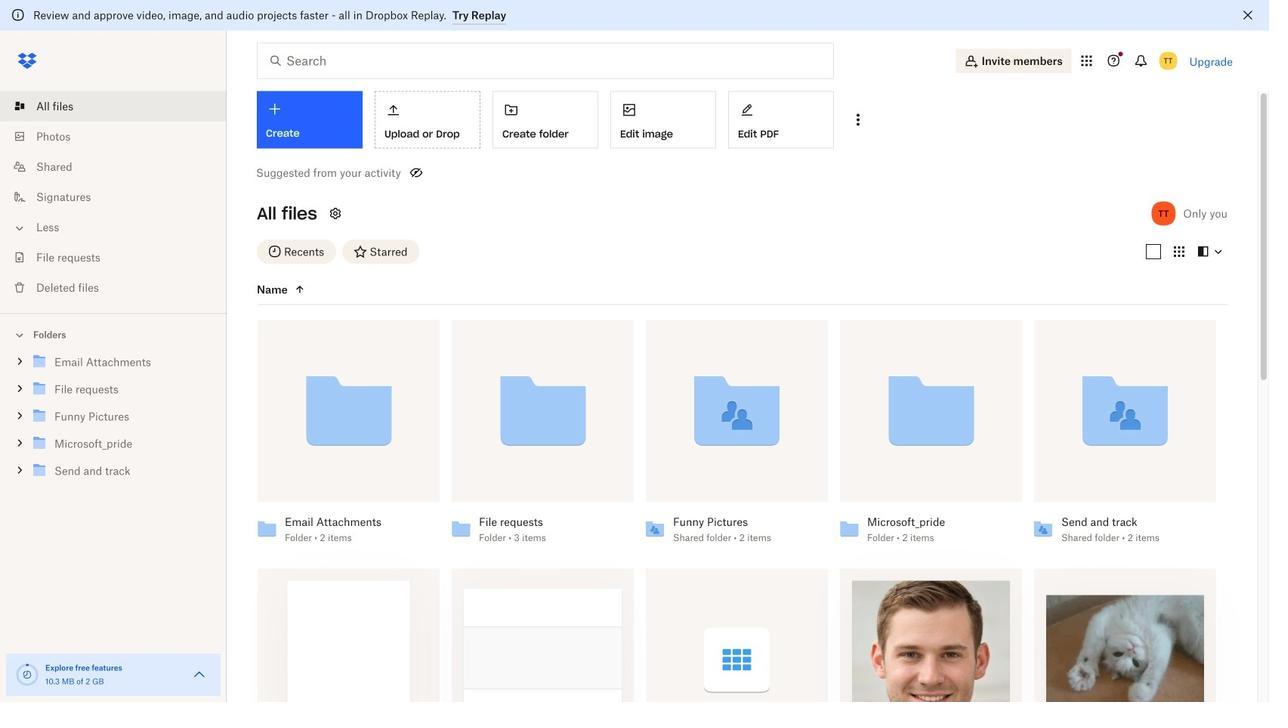 Task type: vqa. For each thing, say whether or not it's contained in the screenshot.
Folder settings icon
yes



Task type: describe. For each thing, give the bounding box(es) containing it.
folder, file requests row
[[446, 320, 634, 554]]

less image
[[12, 221, 27, 236]]

file, _ getting started with dropbox paper.paper row
[[258, 569, 440, 702]]

Search in folder "Dropbox" text field
[[286, 52, 803, 70]]

file, customers_template-nasuao10vll3.csv row
[[646, 569, 828, 702]]

dropbox image
[[12, 46, 42, 76]]

quota usage progress bar
[[15, 663, 39, 687]]

file, fg121212.jpg row
[[840, 569, 1023, 702]]

shared folder, funny pictures row
[[640, 320, 828, 554]]

file, blank download.jpeg row
[[452, 569, 634, 702]]

shared folder, send and track row
[[1029, 320, 1217, 554]]



Task type: locate. For each thing, give the bounding box(es) containing it.
folder, microsoft_pride row
[[834, 320, 1023, 554]]

folder, email attachments row
[[252, 320, 440, 554]]

group
[[0, 345, 227, 496]]

list
[[0, 82, 227, 313]]

quota usage image
[[15, 663, 39, 687]]

folder settings image
[[326, 204, 345, 223]]

alert
[[0, 0, 1270, 31]]

list item
[[0, 91, 227, 121]]

file, have a good day.gif row
[[1035, 569, 1217, 702]]



